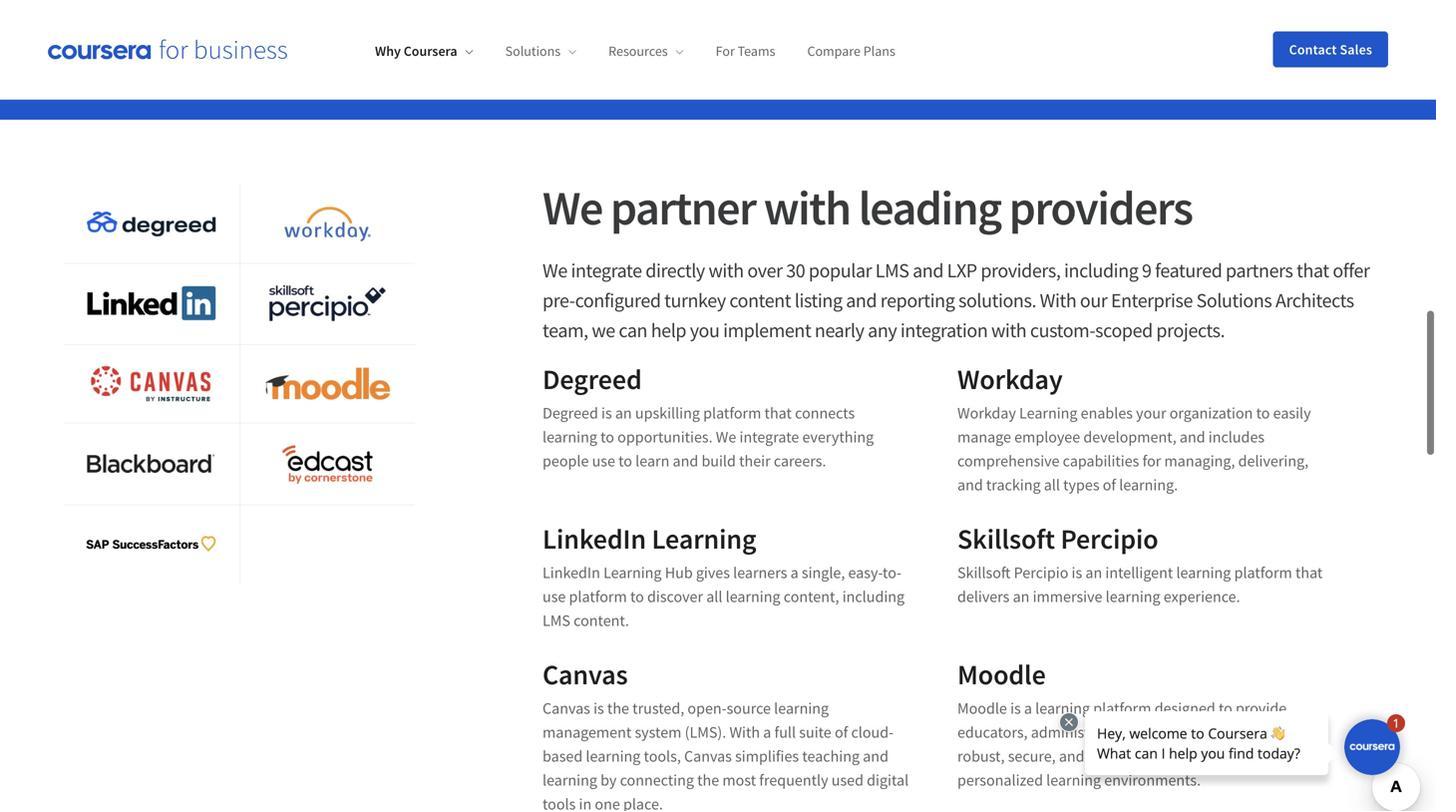 Task type: describe. For each thing, give the bounding box(es) containing it.
based
[[543, 746, 583, 766]]

with left over
[[709, 258, 744, 283]]

experience.
[[1164, 587, 1241, 607]]

offer
[[1333, 258, 1370, 283]]

reporting
[[881, 288, 955, 313]]

linkedin learning linkedin learning hub gives learners a single, easy-to- use platform to discover all learning content, including lms content.
[[543, 521, 905, 630]]

lxp
[[947, 258, 977, 283]]

resources link
[[609, 42, 684, 60]]

platform inside moodle moodle is a learning platform designed to provide educators, administrators, and learners with a single robust, secure, and integrated system to create personalized learning environments.
[[1094, 698, 1152, 718]]

trusted,
[[633, 698, 685, 718]]

to right designed
[[1219, 698, 1233, 718]]

workday workday learning enables your organization to easily manage employee development, and includes comprehensive capabilities for managing, delivering, and tracking all types of learning.
[[958, 362, 1311, 495]]

suite
[[799, 722, 832, 742]]

organization
[[1170, 403, 1253, 423]]

your
[[1136, 403, 1167, 423]]

compare
[[807, 42, 861, 60]]

and inside degreed degreed is an upskilling platform that connects learning to opportunities. we integrate everything people use to learn and build their careers.
[[673, 451, 699, 471]]

digital
[[867, 770, 909, 790]]

platform inside skillsoft percipio skillsoft percipio is an intelligent learning platform that delivers an immersive learning experience.
[[1235, 563, 1293, 583]]

our
[[1080, 288, 1108, 313]]

used
[[832, 770, 864, 790]]

configured
[[575, 288, 661, 313]]

capabilities
[[1063, 451, 1140, 471]]

immersive
[[1033, 587, 1103, 607]]

contact sales
[[1289, 40, 1373, 58]]

nearly
[[815, 318, 864, 343]]

implement
[[723, 318, 811, 343]]

1 skillsoft from the top
[[958, 521, 1055, 556]]

simplifies
[[735, 746, 799, 766]]

you
[[690, 318, 720, 343]]

learning up suite
[[774, 698, 829, 718]]

a up create
[[1255, 722, 1263, 742]]

learning up administrators,
[[1036, 698, 1090, 718]]

coursera inside the manage user licensing and access to content and provide single-sign-on (sso) to coursera
[[1167, 34, 1226, 54]]

for
[[716, 42, 735, 60]]

opportunities.
[[618, 427, 713, 447]]

to left create
[[1210, 746, 1224, 766]]

leading
[[859, 178, 1001, 237]]

any
[[868, 318, 897, 343]]

including inside linkedin learning linkedin learning hub gives learners a single, easy-to- use platform to discover all learning content, including lms content.
[[843, 587, 905, 607]]

learning inside "workday workday learning enables your organization to easily manage employee development, and includes comprehensive capabilities for managing, delivering, and tracking all types of learning."
[[1020, 403, 1078, 423]]

in
[[579, 794, 592, 811]]

content.
[[574, 611, 629, 630]]

is for canvas
[[594, 698, 604, 718]]

solutions link
[[505, 42, 577, 60]]

learning inside linkedin learning linkedin learning hub gives learners a single, easy-to- use platform to discover all learning content, including lms content.
[[726, 587, 781, 607]]

learning.
[[1120, 475, 1178, 495]]

that inside we integrate directly with over 30 popular lms and lxp providers, including 9 featured partners that offer pre-configured turnkey content listing and reporting solutions. with our enterprise solutions architects team, we can help you implement nearly any integration with custom-scoped projects.
[[1297, 258, 1329, 283]]

to left opportunities.
[[601, 427, 614, 447]]

with inside moodle moodle is a learning platform designed to provide educators, administrators, and learners with a single robust, secure, and integrated system to create personalized learning environments.
[[1222, 722, 1251, 742]]

create
[[1227, 746, 1268, 766]]

system inside canvas canvas is the trusted, open-source learning management system (lms). with a full suite of cloud- based learning tools, canvas simplifies teaching and learning by connecting the most frequently used digital tools in one place.
[[635, 722, 682, 742]]

2 skillsoft from the top
[[958, 563, 1011, 583]]

0 horizontal spatial coursera
[[404, 42, 458, 60]]

plans
[[864, 42, 896, 60]]

1 vertical spatial canvas
[[543, 698, 590, 718]]

compare plans
[[807, 42, 896, 60]]

for teams
[[716, 42, 776, 60]]

1 horizontal spatial the
[[697, 770, 719, 790]]

use inside degreed degreed is an upskilling platform that connects learning to opportunities. we integrate everything people use to learn and build their careers.
[[592, 451, 615, 471]]

managing,
[[1165, 451, 1235, 471]]

0 horizontal spatial solutions
[[505, 42, 561, 60]]

connecting
[[620, 770, 694, 790]]

degreed degreed is an upskilling platform that connects learning to opportunities. we integrate everything people use to learn and build their careers.
[[543, 362, 874, 471]]

we
[[592, 318, 615, 343]]

to up on
[[1334, 0, 1348, 6]]

resources
[[609, 42, 668, 60]]

to-
[[883, 563, 902, 583]]

partners merged image
[[64, 184, 415, 584]]

content,
[[784, 587, 839, 607]]

manage
[[958, 427, 1011, 447]]

2 workday from the top
[[958, 403, 1016, 423]]

careers.
[[774, 451, 826, 471]]

sign-
[[1292, 10, 1324, 30]]

that inside degreed degreed is an upskilling platform that connects learning to opportunities. we integrate everything people use to learn and build their careers.
[[765, 403, 792, 423]]

frequently
[[759, 770, 829, 790]]

for
[[1143, 451, 1161, 471]]

integrate inside degreed degreed is an upskilling platform that connects learning to opportunities. we integrate everything people use to learn and build their careers.
[[740, 427, 799, 447]]

partners
[[1226, 258, 1293, 283]]

and up integrated
[[1136, 722, 1161, 742]]

projects.
[[1157, 318, 1225, 343]]

featured
[[1155, 258, 1222, 283]]

to left learn
[[619, 451, 632, 471]]

1 vertical spatial percipio
[[1014, 563, 1069, 583]]

1 linkedin from the top
[[543, 521, 646, 556]]

connects
[[795, 403, 855, 423]]

learning up tools
[[543, 770, 597, 790]]

providers
[[1009, 178, 1193, 237]]

discover
[[647, 587, 703, 607]]

comprehensive
[[958, 451, 1060, 471]]

why coursera link
[[375, 42, 473, 60]]

30
[[786, 258, 805, 283]]

types
[[1064, 475, 1100, 495]]

to inside "workday workday learning enables your organization to easily manage employee development, and includes comprehensive capabilities for managing, delivering, and tracking all types of learning."
[[1256, 403, 1270, 423]]

one
[[595, 794, 620, 811]]

delivering,
[[1239, 451, 1309, 471]]

why
[[375, 42, 401, 60]]

people
[[543, 451, 589, 471]]

1 degreed from the top
[[543, 362, 642, 397]]

tools
[[543, 794, 576, 811]]

content inside the manage user licensing and access to content and provide single-sign-on (sso) to coursera
[[1109, 10, 1161, 30]]

compare plans link
[[807, 42, 896, 60]]

provide for manage
[[1193, 10, 1244, 30]]

content inside we integrate directly with over 30 popular lms and lxp providers, including 9 featured partners that offer pre-configured turnkey content listing and reporting solutions. with our enterprise solutions architects team, we can help you implement nearly any integration with custom-scoped projects.
[[730, 288, 791, 313]]

2 degreed from the top
[[543, 403, 598, 423]]

all inside "workday workday learning enables your organization to easily manage employee development, and includes comprehensive capabilities for managing, delivering, and tracking all types of learning."
[[1044, 475, 1060, 495]]

intelligent
[[1106, 563, 1173, 583]]

system inside moodle moodle is a learning platform designed to provide educators, administrators, and learners with a single robust, secure, and integrated system to create personalized learning environments.
[[1160, 746, 1207, 766]]

delivers
[[958, 587, 1010, 607]]

environments.
[[1105, 770, 1201, 790]]

for teams link
[[716, 42, 776, 60]]

0 vertical spatial the
[[607, 698, 629, 718]]

is for degreed
[[602, 403, 612, 423]]

platform inside degreed degreed is an upskilling platform that connects learning to opportunities. we integrate everything people use to learn and build their careers.
[[703, 403, 761, 423]]

1 vertical spatial learning
[[652, 521, 757, 556]]

is inside skillsoft percipio skillsoft percipio is an intelligent learning platform that delivers an immersive learning experience.
[[1072, 563, 1083, 583]]

single-
[[1247, 10, 1292, 30]]

a up educators,
[[1024, 698, 1032, 718]]

provide for moodle
[[1236, 698, 1287, 718]]

and up managing,
[[1180, 427, 1206, 447]]

to right (sso)
[[1150, 34, 1163, 54]]



Task type: locate. For each thing, give the bounding box(es) containing it.
0 vertical spatial solutions
[[505, 42, 561, 60]]

learning left hub
[[604, 563, 662, 583]]

is for moodle
[[1011, 698, 1021, 718]]

we inside we integrate directly with over 30 popular lms and lxp providers, including 9 featured partners that offer pre-configured turnkey content listing and reporting solutions. with our enterprise solutions architects team, we can help you implement nearly any integration with custom-scoped projects.
[[543, 258, 567, 283]]

1 vertical spatial integrate
[[740, 427, 799, 447]]

a left full
[[763, 722, 771, 742]]

open-
[[688, 698, 727, 718]]

with up custom-
[[1040, 288, 1077, 313]]

0 horizontal spatial with
[[730, 722, 760, 742]]

to inside linkedin learning linkedin learning hub gives learners a single, easy-to- use platform to discover all learning content, including lms content.
[[630, 587, 644, 607]]

learning down the secure,
[[1047, 770, 1101, 790]]

platform up build
[[703, 403, 761, 423]]

all down gives on the bottom of the page
[[706, 587, 723, 607]]

degreed
[[543, 362, 642, 397], [543, 403, 598, 423]]

is inside degreed degreed is an upskilling platform that connects learning to opportunities. we integrate everything people use to learn and build their careers.
[[602, 403, 612, 423]]

designed
[[1155, 698, 1216, 718]]

1 vertical spatial workday
[[958, 403, 1016, 423]]

1 vertical spatial linkedin
[[543, 563, 600, 583]]

educators,
[[958, 722, 1028, 742]]

skillsoft
[[958, 521, 1055, 556], [958, 563, 1011, 583]]

1 horizontal spatial with
[[1040, 288, 1077, 313]]

user
[[1165, 0, 1193, 6]]

degreed down we
[[543, 362, 642, 397]]

platform up content.
[[569, 587, 627, 607]]

of down capabilities
[[1103, 475, 1116, 495]]

contact
[[1289, 40, 1337, 58]]

platform up experience.
[[1235, 563, 1293, 583]]

1 horizontal spatial integrate
[[740, 427, 799, 447]]

1 vertical spatial the
[[697, 770, 719, 790]]

a inside linkedin learning linkedin learning hub gives learners a single, easy-to- use platform to discover all learning content, including lms content.
[[791, 563, 799, 583]]

learning up experience.
[[1177, 563, 1231, 583]]

with up create
[[1222, 722, 1251, 742]]

0 vertical spatial including
[[1064, 258, 1139, 283]]

0 vertical spatial with
[[1040, 288, 1077, 313]]

an right the delivers in the right bottom of the page
[[1013, 587, 1030, 607]]

lms left content.
[[543, 611, 571, 630]]

provide inside moodle moodle is a learning platform designed to provide educators, administrators, and learners with a single robust, secure, and integrated system to create personalized learning environments.
[[1236, 698, 1287, 718]]

development,
[[1084, 427, 1177, 447]]

2 vertical spatial learning
[[604, 563, 662, 583]]

0 horizontal spatial lms
[[543, 611, 571, 630]]

1 vertical spatial content
[[730, 288, 791, 313]]

0 vertical spatial integrate
[[571, 258, 642, 283]]

with down source
[[730, 722, 760, 742]]

a inside canvas canvas is the trusted, open-source learning management system (lms). with a full suite of cloud- based learning tools, canvas simplifies teaching and learning by connecting the most frequently used digital tools in one place.
[[763, 722, 771, 742]]

0 horizontal spatial including
[[843, 587, 905, 607]]

and down opportunities.
[[673, 451, 699, 471]]

including down easy-
[[843, 587, 905, 607]]

with inside canvas canvas is the trusted, open-source learning management system (lms). with a full suite of cloud- based learning tools, canvas simplifies teaching and learning by connecting the most frequently used digital tools in one place.
[[730, 722, 760, 742]]

the left most
[[697, 770, 719, 790]]

help
[[651, 318, 686, 343]]

learning up people
[[543, 427, 597, 447]]

1 horizontal spatial lms
[[876, 258, 909, 283]]

linkedin
[[543, 521, 646, 556], [543, 563, 600, 583]]

we
[[543, 178, 602, 237], [543, 258, 567, 283], [716, 427, 736, 447]]

canvas down content.
[[543, 657, 628, 692]]

1 horizontal spatial content
[[1109, 10, 1161, 30]]

is up management
[[594, 698, 604, 718]]

of inside canvas canvas is the trusted, open-source learning management system (lms). with a full suite of cloud- based learning tools, canvas simplifies teaching and learning by connecting the most frequently used digital tools in one place.
[[835, 722, 848, 742]]

2 vertical spatial an
[[1013, 587, 1030, 607]]

1 moodle from the top
[[958, 657, 1046, 692]]

of right suite
[[835, 722, 848, 742]]

0 vertical spatial workday
[[958, 362, 1063, 397]]

1 workday from the top
[[958, 362, 1063, 397]]

provide
[[1193, 10, 1244, 30], [1236, 698, 1287, 718]]

custom-
[[1030, 318, 1095, 343]]

0 vertical spatial of
[[1103, 475, 1116, 495]]

learners down designed
[[1165, 722, 1219, 742]]

and up reporting
[[913, 258, 944, 283]]

is up educators,
[[1011, 698, 1021, 718]]

that inside skillsoft percipio skillsoft percipio is an intelligent learning platform that delivers an immersive learning experience.
[[1296, 563, 1323, 583]]

solutions.
[[959, 288, 1036, 313]]

architects
[[1276, 288, 1354, 313]]

manage
[[1109, 0, 1161, 6]]

skillsoft down tracking
[[958, 521, 1055, 556]]

source
[[727, 698, 771, 718]]

1 horizontal spatial an
[[1013, 587, 1030, 607]]

1 vertical spatial solutions
[[1197, 288, 1272, 313]]

platform inside linkedin learning linkedin learning hub gives learners a single, easy-to- use platform to discover all learning content, including lms content.
[[569, 587, 627, 607]]

a
[[791, 563, 799, 583], [1024, 698, 1032, 718], [763, 722, 771, 742], [1255, 722, 1263, 742]]

enables
[[1081, 403, 1133, 423]]

lms up reporting
[[876, 258, 909, 283]]

including
[[1064, 258, 1139, 283], [843, 587, 905, 607]]

0 vertical spatial percipio
[[1061, 521, 1159, 556]]

degreed up people
[[543, 403, 598, 423]]

percipio up the immersive
[[1014, 563, 1069, 583]]

system up environments.
[[1160, 746, 1207, 766]]

skillsoft percipio skillsoft percipio is an intelligent learning platform that delivers an immersive learning experience.
[[958, 521, 1323, 607]]

1 vertical spatial including
[[843, 587, 905, 607]]

robust,
[[958, 746, 1005, 766]]

including inside we integrate directly with over 30 popular lms and lxp providers, including 9 featured partners that offer pre-configured turnkey content listing and reporting solutions. with our enterprise solutions architects team, we can help you implement nearly any integration with custom-scoped projects.
[[1064, 258, 1139, 283]]

to left discover
[[630, 587, 644, 607]]

0 vertical spatial that
[[1297, 258, 1329, 283]]

0 horizontal spatial content
[[730, 288, 791, 313]]

learning up gives on the bottom of the page
[[652, 521, 757, 556]]

we for we partner with leading providers
[[543, 178, 602, 237]]

coursera right "why"
[[404, 42, 458, 60]]

system down trusted, at the left bottom
[[635, 722, 682, 742]]

lms inside we integrate directly with over 30 popular lms and lxp providers, including 9 featured partners that offer pre-configured turnkey content listing and reporting solutions. with our enterprise solutions architects team, we can help you implement nearly any integration with custom-scoped projects.
[[876, 258, 909, 283]]

tools,
[[644, 746, 681, 766]]

and down administrators,
[[1059, 746, 1085, 766]]

their
[[739, 451, 771, 471]]

0 vertical spatial learners
[[733, 563, 787, 583]]

1 vertical spatial provide
[[1236, 698, 1287, 718]]

0 vertical spatial an
[[615, 403, 632, 423]]

easy-
[[848, 563, 883, 583]]

learners right gives on the bottom of the page
[[733, 563, 787, 583]]

0 horizontal spatial use
[[543, 587, 566, 607]]

2 linkedin from the top
[[543, 563, 600, 583]]

learners inside linkedin learning linkedin learning hub gives learners a single, easy-to- use platform to discover all learning content, including lms content.
[[733, 563, 787, 583]]

enterprise
[[1111, 288, 1193, 313]]

0 vertical spatial canvas
[[543, 657, 628, 692]]

2 vertical spatial that
[[1296, 563, 1323, 583]]

learning inside degreed degreed is an upskilling platform that connects learning to opportunities. we integrate everything people use to learn and build their careers.
[[543, 427, 597, 447]]

coursera down user
[[1167, 34, 1226, 54]]

licensing
[[1197, 0, 1256, 6]]

an up the immersive
[[1086, 563, 1103, 583]]

hub
[[665, 563, 693, 583]]

integrate
[[571, 258, 642, 283], [740, 427, 799, 447]]

1 vertical spatial all
[[706, 587, 723, 607]]

all
[[1044, 475, 1060, 495], [706, 587, 723, 607]]

(lms).
[[685, 722, 726, 742]]

integrate up 'their'
[[740, 427, 799, 447]]

contact sales button
[[1274, 31, 1389, 67]]

0 vertical spatial lms
[[876, 258, 909, 283]]

learning up the employee
[[1020, 403, 1078, 423]]

is inside moodle moodle is a learning platform designed to provide educators, administrators, and learners with a single robust, secure, and integrated system to create personalized learning environments.
[[1011, 698, 1021, 718]]

1 vertical spatial of
[[835, 722, 848, 742]]

0 horizontal spatial all
[[706, 587, 723, 607]]

lms inside linkedin learning linkedin learning hub gives learners a single, easy-to- use platform to discover all learning content, including lms content.
[[543, 611, 571, 630]]

provide inside the manage user licensing and access to content and provide single-sign-on (sso) to coursera
[[1193, 10, 1244, 30]]

single
[[1266, 722, 1305, 742]]

0 vertical spatial system
[[635, 722, 682, 742]]

1 vertical spatial moodle
[[958, 698, 1007, 718]]

learning
[[1020, 403, 1078, 423], [652, 521, 757, 556], [604, 563, 662, 583]]

1 vertical spatial learners
[[1165, 722, 1219, 742]]

integration
[[901, 318, 988, 343]]

management
[[543, 722, 632, 742]]

lms
[[876, 258, 909, 283], [543, 611, 571, 630]]

directly
[[646, 258, 705, 283]]

learners inside moodle moodle is a learning platform designed to provide educators, administrators, and learners with a single robust, secure, and integrated system to create personalized learning environments.
[[1165, 722, 1219, 742]]

platform up administrators,
[[1094, 698, 1152, 718]]

manage user licensing and access to content and provide single-sign-on (sso) to coursera
[[1109, 0, 1348, 54]]

1 horizontal spatial coursera
[[1167, 34, 1226, 54]]

is up the immersive
[[1072, 563, 1083, 583]]

1 horizontal spatial all
[[1044, 475, 1060, 495]]

1 vertical spatial we
[[543, 258, 567, 283]]

0 vertical spatial linkedin
[[543, 521, 646, 556]]

0 vertical spatial we
[[543, 178, 602, 237]]

canvas down (lms).
[[684, 746, 732, 766]]

0 horizontal spatial the
[[607, 698, 629, 718]]

solutions inside we integrate directly with over 30 popular lms and lxp providers, including 9 featured partners that offer pre-configured turnkey content listing and reporting solutions. with our enterprise solutions architects team, we can help you implement nearly any integration with custom-scoped projects.
[[1197, 288, 1272, 313]]

all left types
[[1044, 475, 1060, 495]]

to
[[1334, 0, 1348, 6], [1150, 34, 1163, 54], [1256, 403, 1270, 423], [601, 427, 614, 447], [619, 451, 632, 471], [630, 587, 644, 607], [1219, 698, 1233, 718], [1210, 746, 1224, 766]]

0 vertical spatial use
[[592, 451, 615, 471]]

integrated
[[1088, 746, 1157, 766]]

including up our
[[1064, 258, 1139, 283]]

1 vertical spatial degreed
[[543, 403, 598, 423]]

everything
[[803, 427, 874, 447]]

0 horizontal spatial system
[[635, 722, 682, 742]]

coursera
[[1167, 34, 1226, 54], [404, 42, 458, 60]]

provide up "single"
[[1236, 698, 1287, 718]]

1 horizontal spatial learners
[[1165, 722, 1219, 742]]

provide down licensing
[[1193, 10, 1244, 30]]

1 vertical spatial skillsoft
[[958, 563, 1011, 583]]

personalized
[[958, 770, 1043, 790]]

canvas canvas is the trusted, open-source learning management system (lms). with a full suite of cloud- based learning tools, canvas simplifies teaching and learning by connecting the most frequently used digital tools in one place.
[[543, 657, 909, 811]]

easily
[[1274, 403, 1311, 423]]

with down "solutions."
[[992, 318, 1027, 343]]

a left single,
[[791, 563, 799, 583]]

build
[[702, 451, 736, 471]]

all inside linkedin learning linkedin learning hub gives learners a single, easy-to- use platform to discover all learning content, including lms content.
[[706, 587, 723, 607]]

on
[[1324, 10, 1341, 30]]

1 vertical spatial an
[[1086, 563, 1103, 583]]

of inside "workday workday learning enables your organization to easily manage employee development, and includes comprehensive capabilities for managing, delivering, and tracking all types of learning."
[[1103, 475, 1116, 495]]

9
[[1142, 258, 1152, 283]]

skillsoft up the delivers in the right bottom of the page
[[958, 563, 1011, 583]]

with up '30'
[[764, 178, 850, 237]]

solutions
[[505, 42, 561, 60], [1197, 288, 1272, 313]]

moodle moodle is a learning platform designed to provide educators, administrators, and learners with a single robust, secure, and integrated system to create personalized learning environments.
[[958, 657, 1305, 790]]

an inside degreed degreed is an upskilling platform that connects learning to opportunities. we integrate everything people use to learn and build their careers.
[[615, 403, 632, 423]]

with inside we integrate directly with over 30 popular lms and lxp providers, including 9 featured partners that offer pre-configured turnkey content listing and reporting solutions. with our enterprise solutions architects team, we can help you implement nearly any integration with custom-scoped projects.
[[1040, 288, 1077, 313]]

is
[[602, 403, 612, 423], [1072, 563, 1083, 583], [594, 698, 604, 718], [1011, 698, 1021, 718]]

0 vertical spatial provide
[[1193, 10, 1244, 30]]

we for we integrate directly with over 30 popular lms and lxp providers, including 9 featured partners that offer pre-configured turnkey content listing and reporting solutions. with our enterprise solutions architects team, we can help you implement nearly any integration with custom-scoped projects.
[[543, 258, 567, 283]]

2 vertical spatial we
[[716, 427, 736, 447]]

learning
[[543, 427, 597, 447], [1177, 563, 1231, 583], [726, 587, 781, 607], [1106, 587, 1161, 607], [774, 698, 829, 718], [1036, 698, 1090, 718], [586, 746, 641, 766], [543, 770, 597, 790], [1047, 770, 1101, 790]]

0 vertical spatial moodle
[[958, 657, 1046, 692]]

learn
[[636, 451, 670, 471]]

1 vertical spatial that
[[765, 403, 792, 423]]

1 vertical spatial system
[[1160, 746, 1207, 766]]

and up single-
[[1259, 0, 1284, 6]]

learners
[[733, 563, 787, 583], [1165, 722, 1219, 742]]

is inside canvas canvas is the trusted, open-source learning management system (lms). with a full suite of cloud- based learning tools, canvas simplifies teaching and learning by connecting the most frequently used digital tools in one place.
[[594, 698, 604, 718]]

learning down gives on the bottom of the page
[[726, 587, 781, 607]]

scoped
[[1095, 318, 1153, 343]]

to left 'easily'
[[1256, 403, 1270, 423]]

(sso)
[[1109, 34, 1146, 54]]

1 horizontal spatial of
[[1103, 475, 1116, 495]]

an left upskilling
[[615, 403, 632, 423]]

with
[[1040, 288, 1077, 313], [730, 722, 760, 742]]

content down manage
[[1109, 10, 1161, 30]]

percipio up intelligent
[[1061, 521, 1159, 556]]

2 moodle from the top
[[958, 698, 1007, 718]]

content down over
[[730, 288, 791, 313]]

can
[[619, 318, 648, 343]]

0 horizontal spatial learners
[[733, 563, 787, 583]]

0 vertical spatial all
[[1044, 475, 1060, 495]]

integrate up configured
[[571, 258, 642, 283]]

1 vertical spatial use
[[543, 587, 566, 607]]

use
[[592, 451, 615, 471], [543, 587, 566, 607]]

1 vertical spatial with
[[730, 722, 760, 742]]

and inside canvas canvas is the trusted, open-source learning management system (lms). with a full suite of cloud- based learning tools, canvas simplifies teaching and learning by connecting the most frequently used digital tools in one place.
[[863, 746, 889, 766]]

single,
[[802, 563, 845, 583]]

the up management
[[607, 698, 629, 718]]

1 horizontal spatial solutions
[[1197, 288, 1272, 313]]

we partner with leading providers
[[543, 178, 1193, 237]]

2 vertical spatial canvas
[[684, 746, 732, 766]]

and
[[1259, 0, 1284, 6], [1164, 10, 1190, 30], [913, 258, 944, 283], [846, 288, 877, 313], [1180, 427, 1206, 447], [673, 451, 699, 471], [958, 475, 983, 495], [1136, 722, 1161, 742], [863, 746, 889, 766], [1059, 746, 1085, 766]]

0 horizontal spatial integrate
[[571, 258, 642, 283]]

coursera for business image
[[48, 39, 287, 60]]

that
[[1297, 258, 1329, 283], [765, 403, 792, 423], [1296, 563, 1323, 583]]

teams
[[738, 42, 776, 60]]

pre-
[[543, 288, 575, 313]]

0 vertical spatial degreed
[[543, 362, 642, 397]]

is left upskilling
[[602, 403, 612, 423]]

sales
[[1340, 40, 1373, 58]]

upskilling
[[635, 403, 700, 423]]

access
[[1288, 0, 1331, 6]]

canvas up management
[[543, 698, 590, 718]]

1 vertical spatial lms
[[543, 611, 571, 630]]

2 horizontal spatial an
[[1086, 563, 1103, 583]]

learning up by
[[586, 746, 641, 766]]

percipio
[[1061, 521, 1159, 556], [1014, 563, 1069, 583]]

and down cloud-
[[863, 746, 889, 766]]

and up any
[[846, 288, 877, 313]]

integrate inside we integrate directly with over 30 popular lms and lxp providers, including 9 featured partners that offer pre-configured turnkey content listing and reporting solutions. with our enterprise solutions architects team, we can help you implement nearly any integration with custom-scoped projects.
[[571, 258, 642, 283]]

0 vertical spatial skillsoft
[[958, 521, 1055, 556]]

use inside linkedin learning linkedin learning hub gives learners a single, easy-to- use platform to discover all learning content, including lms content.
[[543, 587, 566, 607]]

1 horizontal spatial including
[[1064, 258, 1139, 283]]

place.
[[623, 794, 663, 811]]

and left tracking
[[958, 475, 983, 495]]

1 horizontal spatial system
[[1160, 746, 1207, 766]]

1 horizontal spatial use
[[592, 451, 615, 471]]

and down user
[[1164, 10, 1190, 30]]

0 vertical spatial content
[[1109, 10, 1161, 30]]

0 vertical spatial learning
[[1020, 403, 1078, 423]]

0 horizontal spatial an
[[615, 403, 632, 423]]

cloud-
[[851, 722, 894, 742]]

secure,
[[1008, 746, 1056, 766]]

we inside degreed degreed is an upskilling platform that connects learning to opportunities. we integrate everything people use to learn and build their careers.
[[716, 427, 736, 447]]

0 horizontal spatial of
[[835, 722, 848, 742]]

learning down intelligent
[[1106, 587, 1161, 607]]



Task type: vqa. For each thing, say whether or not it's contained in the screenshot.


